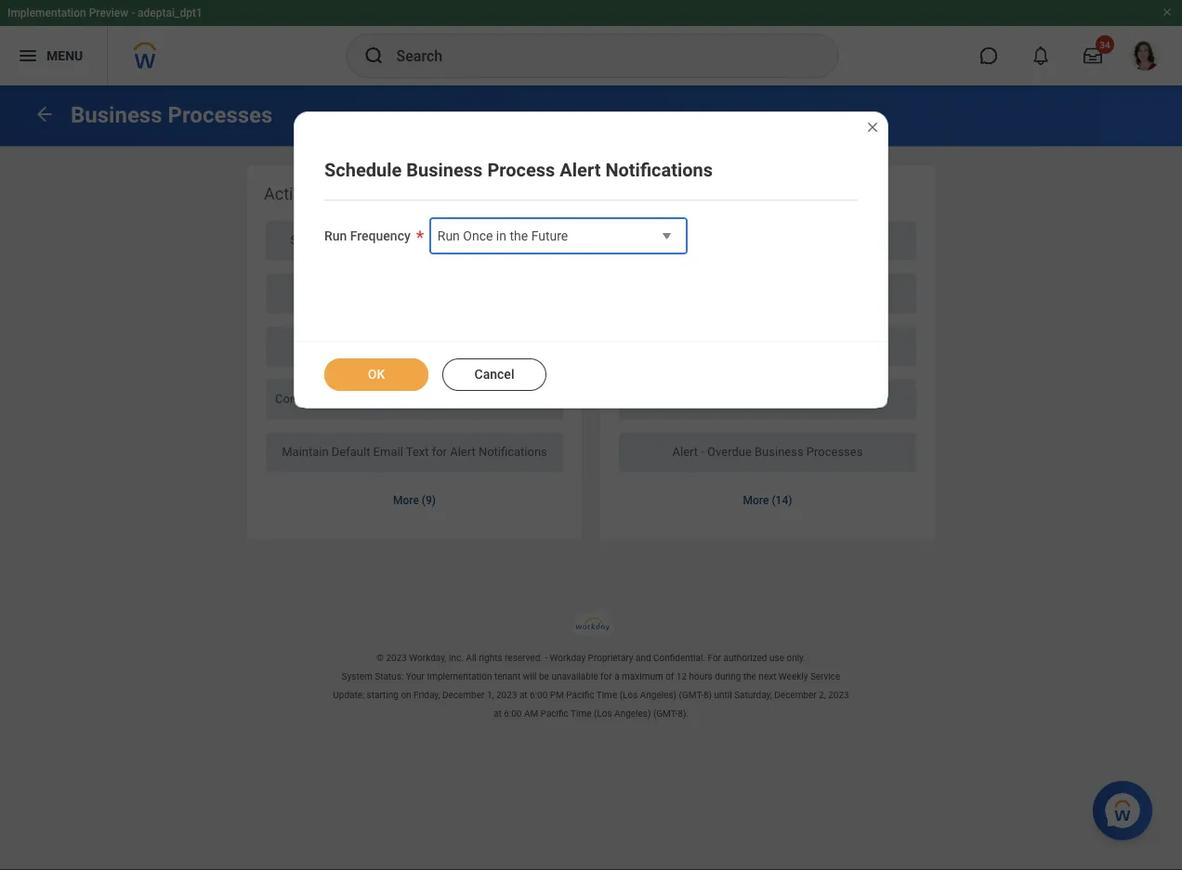 Task type: locate. For each thing, give the bounding box(es) containing it.
(gmt-
[[679, 690, 703, 701], [653, 709, 678, 720]]

1 horizontal spatial of
[[666, 671, 674, 683]]

angeles)
[[640, 690, 677, 701], [614, 709, 651, 720]]

configure
[[275, 392, 327, 406]]

- right 'preview'
[[131, 7, 135, 20]]

1 vertical spatial implementation
[[427, 671, 492, 683]]

schedule inside actions element
[[290, 233, 340, 247]]

update;
[[333, 690, 364, 701]]

business processes
[[71, 102, 273, 128]]

1 vertical spatial (los
[[594, 709, 612, 720]]

schedule inside dialog
[[324, 159, 402, 181]]

system inside configure content of business process system notifications link
[[488, 392, 528, 406]]

pacific
[[566, 690, 594, 701], [541, 709, 569, 720]]

and
[[636, 653, 651, 664]]

- up be
[[545, 653, 548, 664]]

0 vertical spatial the
[[510, 229, 528, 244]]

2,
[[819, 690, 826, 701]]

system up the update;
[[342, 671, 372, 683]]

alert left overdue on the bottom right
[[672, 445, 698, 459]]

maintain default email text for alert notifications
[[282, 445, 547, 459]]

run left once
[[438, 229, 460, 244]]

schedule
[[324, 159, 402, 181], [290, 233, 340, 247]]

find
[[671, 392, 694, 406]]

1 horizontal spatial (los
[[620, 690, 638, 701]]

the
[[510, 229, 528, 244], [743, 671, 756, 683]]

0 horizontal spatial at
[[493, 709, 502, 720]]

reserved.
[[505, 653, 543, 664]]

- inside the view element
[[701, 445, 704, 459]]

0 horizontal spatial system
[[342, 671, 372, 683]]

1 vertical spatial schedule
[[290, 233, 340, 247]]

2023
[[386, 653, 407, 664], [496, 690, 517, 701], [828, 690, 849, 701]]

view
[[617, 184, 653, 204]]

action
[[831, 339, 865, 353]]

6:00 left pm on the bottom of page
[[530, 690, 548, 701]]

run
[[324, 229, 347, 244], [438, 229, 460, 244]]

0 vertical spatial 6:00
[[530, 690, 548, 701]]

0 vertical spatial for
[[432, 445, 447, 459]]

time down a
[[596, 690, 617, 701]]

0 vertical spatial of
[[375, 392, 386, 406]]

2 december from the left
[[774, 690, 817, 701]]

configure content of business process system notifications
[[275, 392, 600, 406]]

1 vertical spatial pacific
[[541, 709, 569, 720]]

1 horizontal spatial for
[[600, 671, 612, 683]]

- inside "banner"
[[131, 7, 135, 20]]

text
[[406, 445, 429, 459]]

run for run frequency
[[324, 229, 347, 244]]

business processes awaiting action link
[[619, 327, 916, 367]]

implementation preview -   adeptai_dpt1 banner
[[0, 0, 1182, 85]]

0 horizontal spatial -
[[131, 7, 135, 20]]

mass
[[321, 339, 351, 353]]

at down will
[[519, 690, 527, 701]]

1 december from the left
[[442, 690, 485, 701]]

all
[[466, 653, 476, 664]]

mass rescind business processes link
[[266, 327, 563, 367]]

1 vertical spatial for
[[600, 671, 612, 683]]

1 run from the left
[[324, 229, 347, 244]]

for right "text"
[[432, 445, 447, 459]]

1 vertical spatial angeles)
[[614, 709, 651, 720]]

0 horizontal spatial implementation
[[7, 7, 86, 20]]

schedule up run frequency
[[324, 159, 402, 181]]

frequency
[[350, 229, 411, 244]]

overdue
[[707, 445, 752, 459]]

for inside actions element
[[432, 445, 447, 459]]

weekly
[[779, 671, 808, 683]]

6:00 left am
[[504, 709, 522, 720]]

6:00
[[530, 690, 548, 701], [504, 709, 522, 720]]

will
[[523, 671, 537, 683]]

(gmt- down 12
[[653, 709, 678, 720]]

run left frequency
[[324, 229, 347, 244]]

0 horizontal spatial 6:00
[[504, 709, 522, 720]]

the left next
[[743, 671, 756, 683]]

system
[[488, 392, 528, 406], [342, 671, 372, 683]]

of down ok 'button'
[[375, 392, 386, 406]]

0 vertical spatial pacific
[[566, 690, 594, 701]]

notifications inside dialog
[[605, 159, 713, 181]]

footer containing © 2023 workday, inc. all rights reserved. - workday proprietary and confidential. for authorized use only. system status: your implementation tenant will be unavailable for a maximum of 12 hours during the next weekly service update; starting on friday, december 1, 2023 at 6:00 pm pacific time (los angeles) (gmt-8) until saturday, december 2, 2023 at 6:00 am pacific time (los angeles) (gmt-8).
[[0, 609, 1182, 724]]

process inside schedule business process alert notifications dialog
[[487, 159, 555, 181]]

schedule business process alert notifications inside actions element
[[290, 233, 538, 247]]

alert inside dialog
[[560, 159, 601, 181]]

at
[[519, 690, 527, 701], [493, 709, 502, 720]]

0 vertical spatial system
[[488, 392, 528, 406]]

1 horizontal spatial the
[[743, 671, 756, 683]]

schedule down actions
[[290, 233, 340, 247]]

1 horizontal spatial -
[[545, 653, 548, 664]]

1 horizontal spatial system
[[488, 392, 528, 406]]

for left a
[[600, 671, 612, 683]]

1 vertical spatial of
[[666, 671, 674, 683]]

1 vertical spatial system
[[342, 671, 372, 683]]

at down 1,
[[493, 709, 502, 720]]

process
[[487, 159, 555, 181], [395, 233, 438, 247], [742, 233, 785, 247], [441, 392, 485, 406], [749, 392, 793, 406]]

(los
[[620, 690, 638, 701], [594, 709, 612, 720]]

0 horizontal spatial december
[[442, 690, 485, 701]]

alert up run once in the future dropdown button
[[560, 159, 601, 181]]

1 horizontal spatial run
[[438, 229, 460, 244]]

process left definitions at the right of page
[[742, 233, 785, 247]]

business process definitions
[[690, 233, 846, 247]]

implementation
[[7, 7, 86, 20], [427, 671, 492, 683]]

default
[[332, 445, 370, 459]]

december left 1,
[[442, 690, 485, 701]]

unavailable
[[551, 671, 598, 683]]

0 vertical spatial -
[[131, 7, 135, 20]]

process inside configure content of business process system notifications link
[[441, 392, 485, 406]]

for
[[708, 653, 721, 664]]

time
[[596, 690, 617, 701], [571, 709, 592, 720]]

your
[[406, 671, 425, 683]]

0 horizontal spatial the
[[510, 229, 528, 244]]

time down the unavailable
[[571, 709, 592, 720]]

run inside dropdown button
[[438, 229, 460, 244]]

view element
[[600, 166, 935, 539]]

0 horizontal spatial (gmt-
[[653, 709, 678, 720]]

process up run once in the future
[[487, 159, 555, 181]]

email
[[373, 445, 403, 459]]

2023 right ©
[[386, 653, 407, 664]]

status:
[[375, 671, 404, 683]]

-
[[131, 7, 135, 20], [701, 445, 704, 459], [545, 653, 548, 664]]

2023 right 1,
[[496, 690, 517, 701]]

starting
[[367, 690, 399, 701]]

implementation left 'preview'
[[7, 7, 86, 20]]

1 horizontal spatial 6:00
[[530, 690, 548, 701]]

proprietary
[[588, 653, 633, 664]]

processes
[[168, 102, 273, 128], [451, 339, 508, 353], [722, 339, 778, 353], [806, 445, 863, 459]]

a
[[614, 671, 619, 683]]

the inside © 2023 workday, inc. all rights reserved. - workday proprietary and confidential. for authorized use only. system status: your implementation tenant will be unavailable for a maximum of 12 hours during the next weekly service update; starting on friday, december 1, 2023 at 6:00 pm pacific time (los angeles) (gmt-8) until saturday, december 2, 2023 at 6:00 am pacific time (los angeles) (gmt-8).
[[743, 671, 756, 683]]

process down business processes awaiting action link
[[749, 392, 793, 406]]

be
[[539, 671, 549, 683]]

1 horizontal spatial implementation
[[427, 671, 492, 683]]

run for run once in the future
[[438, 229, 460, 244]]

implementation preview -   adeptai_dpt1
[[7, 7, 202, 20]]

0 vertical spatial schedule business process alert notifications
[[324, 159, 713, 181]]

the right in
[[510, 229, 528, 244]]

confidential.
[[653, 653, 705, 664]]

0 horizontal spatial time
[[571, 709, 592, 720]]

1 horizontal spatial at
[[519, 690, 527, 701]]

1 horizontal spatial december
[[774, 690, 817, 701]]

pacific down pm on the bottom of page
[[541, 709, 569, 720]]

implementation inside © 2023 workday, inc. all rights reserved. - workday proprietary and confidential. for authorized use only. system status: your implementation tenant will be unavailable for a maximum of 12 hours during the next weekly service update; starting on friday, december 1, 2023 at 6:00 pm pacific time (los angeles) (gmt-8) until saturday, december 2, 2023 at 6:00 am pacific time (los angeles) (gmt-8).
[[427, 671, 492, 683]]

0 horizontal spatial run
[[324, 229, 347, 244]]

system down cancel button
[[488, 392, 528, 406]]

1 horizontal spatial (gmt-
[[679, 690, 703, 701]]

december
[[442, 690, 485, 701], [774, 690, 817, 701]]

2 run from the left
[[438, 229, 460, 244]]

cancel button
[[442, 359, 546, 391]]

service
[[810, 671, 840, 683]]

business
[[71, 102, 162, 128], [406, 159, 483, 181], [343, 233, 392, 247], [690, 233, 739, 247], [400, 339, 448, 353], [670, 339, 719, 353], [389, 392, 438, 406], [697, 392, 746, 406], [755, 445, 804, 459]]

process inside find business process functionality link
[[749, 392, 793, 406]]

2 vertical spatial -
[[545, 653, 548, 664]]

process down cancel button
[[441, 392, 485, 406]]

process left once
[[395, 233, 438, 247]]

ok
[[368, 367, 385, 382]]

0 horizontal spatial of
[[375, 392, 386, 406]]

schedule business process alert notifications dialog
[[294, 112, 888, 409]]

business processes main content
[[0, 85, 1182, 579]]

2 horizontal spatial -
[[701, 445, 704, 459]]

0 vertical spatial at
[[519, 690, 527, 701]]

(gmt- up the 8).
[[679, 690, 703, 701]]

december down weekly
[[774, 690, 817, 701]]

0 horizontal spatial for
[[432, 445, 447, 459]]

configure content of business process system notifications link
[[266, 380, 600, 420]]

2023 right the 2,
[[828, 690, 849, 701]]

rescind
[[354, 339, 397, 353]]

friday,
[[414, 690, 440, 701]]

0 vertical spatial schedule
[[324, 159, 402, 181]]

schedule business process alert notifications
[[324, 159, 713, 181], [290, 233, 538, 247]]

0 vertical spatial time
[[596, 690, 617, 701]]

1 vertical spatial the
[[743, 671, 756, 683]]

use
[[769, 653, 784, 664]]

alert
[[560, 159, 601, 181], [441, 233, 467, 247], [450, 445, 476, 459], [672, 445, 698, 459]]

of left 12
[[666, 671, 674, 683]]

implementation down inc.
[[427, 671, 492, 683]]

cancel
[[474, 367, 514, 382]]

saturday,
[[734, 690, 772, 701]]

inc.
[[449, 653, 464, 664]]

(los down maximum
[[620, 690, 638, 701]]

for
[[432, 445, 447, 459], [600, 671, 612, 683]]

- left overdue on the bottom right
[[701, 445, 704, 459]]

1 vertical spatial schedule business process alert notifications
[[290, 233, 538, 247]]

1 vertical spatial time
[[571, 709, 592, 720]]

1 vertical spatial -
[[701, 445, 704, 459]]

footer
[[0, 609, 1182, 724]]

mass rescind business processes
[[321, 339, 508, 353]]

0 vertical spatial implementation
[[7, 7, 86, 20]]

(los down the unavailable
[[594, 709, 612, 720]]

8).
[[678, 709, 689, 720]]

functionality
[[796, 392, 864, 406]]

pacific down the unavailable
[[566, 690, 594, 701]]

2 horizontal spatial 2023
[[828, 690, 849, 701]]



Task type: vqa. For each thing, say whether or not it's contained in the screenshot.
- to the top
yes



Task type: describe. For each thing, give the bounding box(es) containing it.
alert left in
[[441, 233, 467, 247]]

© 2023 workday, inc. all rights reserved. - workday proprietary and confidential. for authorized use only. system status: your implementation tenant will be unavailable for a maximum of 12 hours during the next weekly service update; starting on friday, december 1, 2023 at 6:00 pm pacific time (los angeles) (gmt-8) until saturday, december 2, 2023 at 6:00 am pacific time (los angeles) (gmt-8).
[[333, 653, 849, 720]]

future
[[531, 229, 568, 244]]

actions
[[264, 184, 321, 204]]

workday,
[[409, 653, 446, 664]]

alert - overdue business processes
[[672, 445, 863, 459]]

process inside business process definitions link
[[742, 233, 785, 247]]

find business process functionality
[[671, 392, 864, 406]]

process inside schedule business process alert notifications link
[[395, 233, 438, 247]]

in
[[496, 229, 506, 244]]

business process definitions link
[[619, 221, 916, 261]]

authorized
[[723, 653, 767, 664]]

0 horizontal spatial 2023
[[386, 653, 407, 664]]

until
[[714, 690, 732, 701]]

maximum
[[622, 671, 663, 683]]

business processes awaiting action
[[670, 339, 865, 353]]

schedule business process alert notifications inside dialog
[[324, 159, 713, 181]]

1 vertical spatial 6:00
[[504, 709, 522, 720]]

close environment banner image
[[1162, 7, 1173, 18]]

1,
[[487, 690, 494, 701]]

0 vertical spatial (los
[[620, 690, 638, 701]]

schedule business process alert notifications link
[[266, 221, 563, 261]]

implementation inside "banner"
[[7, 7, 86, 20]]

workday
[[550, 653, 586, 664]]

preview
[[89, 7, 128, 20]]

adeptai_dpt1
[[138, 7, 202, 20]]

business inside dialog
[[406, 159, 483, 181]]

0 vertical spatial (gmt-
[[679, 690, 703, 701]]

alert - overdue business processes link
[[619, 433, 916, 473]]

content
[[330, 392, 372, 406]]

pm
[[550, 690, 564, 701]]

maintain
[[282, 445, 329, 459]]

find business process functionality link
[[619, 380, 916, 420]]

©
[[376, 653, 384, 664]]

8)
[[703, 690, 712, 701]]

on
[[401, 690, 411, 701]]

run once in the future button
[[429, 217, 687, 256]]

processes inside actions element
[[451, 339, 508, 353]]

am
[[524, 709, 538, 720]]

1 horizontal spatial 2023
[[496, 690, 517, 701]]

- inside © 2023 workday, inc. all rights reserved. - workday proprietary and confidential. for authorized use only. system status: your implementation tenant will be unavailable for a maximum of 12 hours during the next weekly service update; starting on friday, december 1, 2023 at 6:00 pm pacific time (los angeles) (gmt-8) until saturday, december 2, 2023 at 6:00 am pacific time (los angeles) (gmt-8).
[[545, 653, 548, 664]]

1 vertical spatial (gmt-
[[653, 709, 678, 720]]

next
[[759, 671, 776, 683]]

only.
[[787, 653, 806, 664]]

close create survey image
[[865, 120, 880, 135]]

ok button
[[324, 359, 428, 391]]

0 horizontal spatial (los
[[594, 709, 612, 720]]

1 horizontal spatial time
[[596, 690, 617, 701]]

search image
[[363, 45, 385, 67]]

maintain default email text for alert notifications link
[[266, 433, 563, 473]]

hours
[[689, 671, 713, 683]]

previous page image
[[33, 103, 56, 125]]

12
[[676, 671, 687, 683]]

of inside © 2023 workday, inc. all rights reserved. - workday proprietary and confidential. for authorized use only. system status: your implementation tenant will be unavailable for a maximum of 12 hours during the next weekly service update; starting on friday, december 1, 2023 at 6:00 pm pacific time (los angeles) (gmt-8) until saturday, december 2, 2023 at 6:00 am pacific time (los angeles) (gmt-8).
[[666, 671, 674, 683]]

of inside actions element
[[375, 392, 386, 406]]

definitions
[[788, 233, 846, 247]]

1 vertical spatial at
[[493, 709, 502, 720]]

rights
[[479, 653, 502, 664]]

tenant
[[494, 671, 521, 683]]

run once in the future
[[438, 229, 568, 244]]

inbox large image
[[1084, 46, 1102, 65]]

awaiting
[[781, 339, 828, 353]]

alert inside the view element
[[672, 445, 698, 459]]

0 vertical spatial angeles)
[[640, 690, 677, 701]]

run frequency
[[324, 229, 411, 244]]

for inside © 2023 workday, inc. all rights reserved. - workday proprietary and confidential. for authorized use only. system status: your implementation tenant will be unavailable for a maximum of 12 hours during the next weekly service update; starting on friday, december 1, 2023 at 6:00 pm pacific time (los angeles) (gmt-8) until saturday, december 2, 2023 at 6:00 am pacific time (los angeles) (gmt-8).
[[600, 671, 612, 683]]

notifications large image
[[1032, 46, 1050, 65]]

alert right "text"
[[450, 445, 476, 459]]

the inside dropdown button
[[510, 229, 528, 244]]

system inside © 2023 workday, inc. all rights reserved. - workday proprietary and confidential. for authorized use only. system status: your implementation tenant will be unavailable for a maximum of 12 hours during the next weekly service update; starting on friday, december 1, 2023 at 6:00 pm pacific time (los angeles) (gmt-8) until saturday, december 2, 2023 at 6:00 am pacific time (los angeles) (gmt-8).
[[342, 671, 372, 683]]

during
[[715, 671, 741, 683]]

once
[[463, 229, 493, 244]]

actions element
[[247, 166, 600, 539]]

profile logan mcneil element
[[1119, 35, 1171, 76]]



